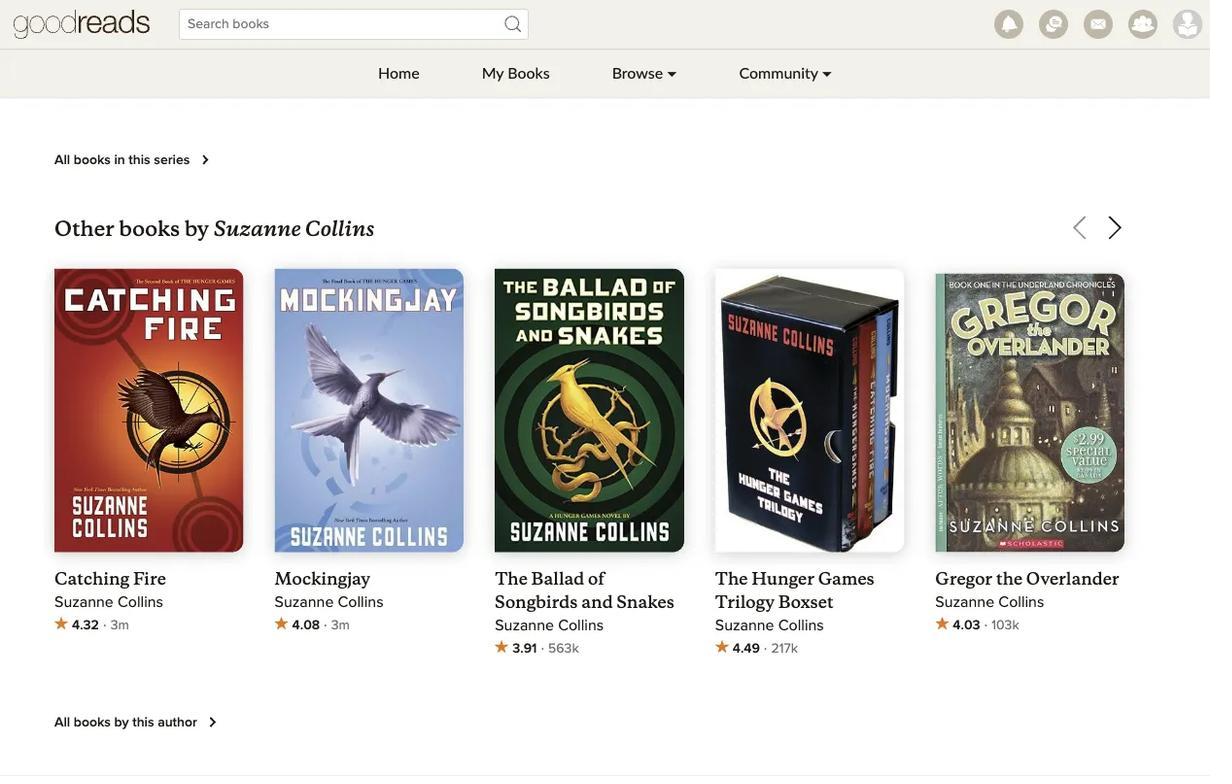 Task type: vqa. For each thing, say whether or not it's contained in the screenshot.
The Diary of a Young Girl by Anne Frank IMAGE
no



Task type: locate. For each thing, give the bounding box(es) containing it.
4.32 down the #2 catching fire suzanne collins
[[292, 80, 319, 93]]

by inside all books by this author link
[[114, 716, 129, 730]]

3.91
[[512, 642, 537, 656]]

563k
[[548, 642, 579, 656]]

games up 'boxset'
[[818, 569, 875, 590]]

0 vertical spatial 4.32 stars, 3 million ratings figure
[[275, 75, 464, 98]]

1 horizontal spatial 4.08
[[512, 80, 540, 93]]

games up 4.33 stars, 8 million ratings figure on the left of page
[[157, 30, 214, 51]]

by for this
[[114, 716, 129, 730]]

4.08 stars, 3 million ratings figure
[[495, 75, 684, 98], [275, 614, 464, 637]]

0 horizontal spatial mockingjay
[[275, 569, 370, 590]]

0 horizontal spatial games
[[157, 30, 214, 51]]

Search by book title or ISBN text field
[[179, 9, 529, 40]]

#1
[[54, 12, 67, 25]]

1 horizontal spatial ▾
[[822, 63, 832, 82]]

by
[[185, 216, 209, 242], [114, 716, 129, 730]]

3m right books
[[551, 80, 570, 93]]

1 vertical spatial 4.08
[[292, 619, 320, 633]]

0 vertical spatial books
[[74, 153, 111, 167]]

book cover image
[[54, 269, 244, 555], [275, 269, 464, 555], [495, 269, 684, 555], [715, 269, 904, 561], [935, 274, 1125, 553]]

4.08 right my
[[512, 80, 540, 93]]

0 horizontal spatial ▾
[[667, 63, 677, 82]]

songbirds
[[495, 593, 578, 614]]

games
[[157, 30, 214, 51], [818, 569, 875, 590]]

0 vertical spatial this
[[129, 153, 150, 167]]

catching inside the #2 catching fire suzanne collins
[[275, 30, 350, 51]]

0 vertical spatial catching
[[275, 30, 350, 51]]

this for in
[[129, 153, 150, 167]]

fire
[[353, 30, 386, 51], [133, 569, 166, 590]]

3m down mockingjay suzanne collins
[[331, 619, 350, 633]]

1 vertical spatial catching
[[54, 569, 129, 590]]

games inside the hunger games trilogy boxset suzanne collins
[[818, 569, 875, 590]]

suzanne collins link
[[214, 212, 375, 242]]

1 ▾ from the left
[[667, 63, 677, 82]]

#2
[[275, 12, 291, 25]]

1 horizontal spatial hunger
[[751, 569, 814, 590]]

1 vertical spatial by
[[114, 716, 129, 730]]

book cover image for fire
[[54, 269, 244, 555]]

other books by suzanne collins
[[54, 212, 375, 242]]

ballad
[[531, 569, 584, 590]]

suzanne inside catching fire suzanne collins
[[54, 595, 114, 611]]

0 vertical spatial 4.08
[[512, 80, 540, 93]]

the
[[54, 30, 87, 51], [495, 569, 528, 590], [715, 569, 748, 590]]

0 vertical spatial all
[[54, 153, 70, 167]]

1 vertical spatial all
[[54, 716, 70, 730]]

4.08
[[512, 80, 540, 93], [292, 619, 320, 633]]

the down #1
[[54, 30, 87, 51]]

0 vertical spatial games
[[157, 30, 214, 51]]

0 vertical spatial fire
[[353, 30, 386, 51]]

my books link
[[451, 49, 581, 97]]

0 horizontal spatial the
[[54, 30, 87, 51]]

collins inside mockingjay suzanne collins
[[338, 595, 384, 611]]

1 vertical spatial fire
[[133, 569, 166, 590]]

suzanne inside mockingjay suzanne collins
[[275, 595, 334, 611]]

all inside all books by this author link
[[54, 716, 70, 730]]

by inside other books by suzanne collins
[[185, 216, 209, 242]]

all books in this series
[[54, 153, 190, 167]]

all for all books by this author
[[54, 716, 70, 730]]

hunger
[[91, 30, 154, 51], [751, 569, 814, 590]]

1 horizontal spatial the
[[495, 569, 528, 590]]

#2 catching fire suzanne collins
[[275, 12, 386, 71]]

this
[[129, 153, 150, 167], [132, 716, 154, 730]]

2 horizontal spatial the
[[715, 569, 748, 590]]

4.33
[[72, 80, 99, 93]]

0 horizontal spatial 4.08
[[292, 619, 320, 633]]

1 horizontal spatial catching
[[275, 30, 350, 51]]

1 horizontal spatial fire
[[353, 30, 386, 51]]

hunger up 'boxset'
[[751, 569, 814, 590]]

books inside all books in this series link
[[74, 153, 111, 167]]

None search field
[[163, 9, 544, 40]]

gregor the overlander suzanne collins
[[935, 569, 1119, 611]]

and
[[582, 593, 613, 614]]

books left author
[[74, 716, 111, 730]]

the up trilogy
[[715, 569, 748, 590]]

4.32 stars, 3 million ratings figure down the #2 catching fire suzanne collins
[[275, 75, 464, 98]]

0 vertical spatial 4.32
[[292, 80, 319, 93]]

all
[[54, 153, 70, 167], [54, 716, 70, 730]]

4.08 down mockingjay suzanne collins
[[292, 619, 320, 633]]

the up 'songbirds'
[[495, 569, 528, 590]]

the
[[996, 569, 1023, 590]]

mockingjay inside mockingjay suzanne collins
[[275, 569, 370, 590]]

1 horizontal spatial 4.32
[[292, 80, 319, 93]]

0 horizontal spatial catching
[[54, 569, 129, 590]]

books right other
[[119, 216, 180, 242]]

the inside the hunger games trilogy boxset suzanne collins
[[715, 569, 748, 590]]

4.32 stars, 3 million ratings figure
[[275, 75, 464, 98], [54, 614, 244, 637]]

2 ▾ from the left
[[822, 63, 832, 82]]

by down series
[[185, 216, 209, 242]]

3m
[[331, 80, 349, 93], [551, 80, 570, 93], [110, 619, 129, 633], [331, 619, 350, 633]]

1 vertical spatial games
[[818, 569, 875, 590]]

this right in
[[129, 153, 150, 167]]

1 vertical spatial this
[[132, 716, 154, 730]]

1 horizontal spatial by
[[185, 216, 209, 242]]

books inside other books by suzanne collins
[[119, 216, 180, 242]]

1 horizontal spatial 4.08 stars, 3 million ratings figure
[[495, 75, 684, 98]]

4.08 for the right 4.08 stars, 3 million ratings figure
[[512, 80, 540, 93]]

books inside all books by this author link
[[74, 716, 111, 730]]

4.32
[[292, 80, 319, 93], [72, 619, 99, 633]]

0 vertical spatial hunger
[[91, 30, 154, 51]]

1 vertical spatial mockingjay
[[275, 569, 370, 590]]

▾
[[667, 63, 677, 82], [822, 63, 832, 82]]

0 vertical spatial 4.08 stars, 3 million ratings figure
[[495, 75, 684, 98]]

hunger inside the hunger games trilogy boxset suzanne collins
[[751, 569, 814, 590]]

4.32 down catching fire suzanne collins
[[72, 619, 99, 633]]

the inside the ballad of songbirds and snakes suzanne collins
[[495, 569, 528, 590]]

0 vertical spatial mockingjay
[[495, 30, 591, 51]]

1 vertical spatial books
[[119, 216, 180, 242]]

1 horizontal spatial mockingjay
[[495, 30, 591, 51]]

book cover image for hunger
[[715, 269, 904, 561]]

of
[[588, 569, 604, 590]]

4.08 stars, 3 million ratings figure down #3 mockingjay suzanne collins at the left
[[495, 75, 684, 98]]

all for all books in this series
[[54, 153, 70, 167]]

0 horizontal spatial hunger
[[91, 30, 154, 51]]

all inside all books in this series link
[[54, 153, 70, 167]]

community ▾
[[739, 63, 832, 82]]

1 all from the top
[[54, 153, 70, 167]]

books for author
[[74, 716, 111, 730]]

1 horizontal spatial games
[[818, 569, 875, 590]]

suzanne inside the hunger games trilogy boxset suzanne collins
[[715, 618, 774, 634]]

catching fire suzanne collins
[[54, 569, 166, 611]]

home
[[378, 63, 420, 82]]

0 horizontal spatial fire
[[133, 569, 166, 590]]

catching
[[275, 30, 350, 51], [54, 569, 129, 590]]

4.03 stars, 103 thousand ratings figure
[[935, 614, 1125, 637]]

books left in
[[74, 153, 111, 167]]

▾ right community
[[822, 63, 832, 82]]

games inside #1 the hunger games
[[157, 30, 214, 51]]

collins inside #3 mockingjay suzanne collins
[[558, 56, 604, 71]]

books
[[74, 153, 111, 167], [119, 216, 180, 242], [74, 716, 111, 730]]

2 vertical spatial books
[[74, 716, 111, 730]]

1 vertical spatial 4.32
[[72, 619, 99, 633]]

mockingjay inside #3 mockingjay suzanne collins
[[495, 30, 591, 51]]

4.32 stars, 3 million ratings figure down catching fire suzanne collins
[[54, 614, 244, 637]]

the for the ballad of songbirds and snakes
[[495, 569, 528, 590]]

book cover image for the
[[935, 274, 1125, 553]]

1 vertical spatial 4.32 stars, 3 million ratings figure
[[54, 614, 244, 637]]

0 vertical spatial by
[[185, 216, 209, 242]]

series
[[154, 153, 190, 167]]

217k
[[771, 642, 798, 656]]

1 vertical spatial hunger
[[751, 569, 814, 590]]

all books by this author
[[54, 716, 197, 730]]

▾ right browse
[[667, 63, 677, 82]]

hunger up 8m
[[91, 30, 154, 51]]

4.03
[[953, 619, 980, 633]]

fire inside the #2 catching fire suzanne collins
[[353, 30, 386, 51]]

book cover image for suzanne
[[275, 269, 464, 555]]

books for series
[[74, 153, 111, 167]]

1 vertical spatial 4.08 stars, 3 million ratings figure
[[275, 614, 464, 637]]

collins
[[338, 56, 384, 71], [558, 56, 604, 71], [305, 212, 375, 242], [118, 595, 163, 611], [338, 595, 384, 611], [999, 595, 1044, 611], [558, 618, 604, 634], [778, 618, 824, 634]]

4.33 stars, 8 million ratings figure
[[54, 75, 244, 98]]

this left author
[[132, 716, 154, 730]]

2 all from the top
[[54, 716, 70, 730]]

mockingjay
[[495, 30, 591, 51], [275, 569, 370, 590]]

suzanne
[[275, 56, 334, 71], [495, 56, 554, 71], [214, 212, 301, 242], [54, 595, 114, 611], [275, 595, 334, 611], [935, 595, 995, 611], [495, 618, 554, 634], [715, 618, 774, 634]]

4.08 stars, 3 million ratings figure down mockingjay suzanne collins
[[275, 614, 464, 637]]

overlander
[[1026, 569, 1119, 590]]

snakes
[[617, 593, 674, 614]]

the hunger games trilogy boxset suzanne collins
[[715, 569, 875, 634]]

0 horizontal spatial by
[[114, 716, 129, 730]]

by left author
[[114, 716, 129, 730]]

by for suzanne
[[185, 216, 209, 242]]



Task type: describe. For each thing, give the bounding box(es) containing it.
suzanne inside the ballad of songbirds and snakes suzanne collins
[[495, 618, 554, 634]]

community
[[739, 63, 818, 82]]

#3
[[495, 12, 511, 25]]

this for by
[[132, 716, 154, 730]]

suzanne inside #3 mockingjay suzanne collins
[[495, 56, 554, 71]]

community ▾ link
[[708, 49, 863, 97]]

browse ▾
[[612, 63, 677, 82]]

8m
[[110, 80, 129, 93]]

home link
[[347, 49, 451, 97]]

the ballad of songbirds and snakes suzanne collins
[[495, 569, 674, 634]]

other
[[54, 216, 115, 242]]

0 horizontal spatial 4.32 stars, 3 million ratings figure
[[54, 614, 244, 637]]

book cover image for ballad
[[495, 269, 684, 555]]

#3 mockingjay suzanne collins
[[495, 12, 604, 71]]

suzanne inside the #2 catching fire suzanne collins
[[275, 56, 334, 71]]

profile image for bob builder. image
[[1173, 10, 1202, 39]]

#1 the hunger games
[[54, 12, 214, 51]]

hunger inside #1 the hunger games
[[91, 30, 154, 51]]

home image
[[14, 0, 150, 49]]

3m down catching fire suzanne collins
[[110, 619, 129, 633]]

the for the hunger games trilogy boxset
[[715, 569, 748, 590]]

4.08 for 4.08 stars, 3 million ratings figure to the left
[[292, 619, 320, 633]]

author
[[158, 716, 197, 730]]

browse
[[612, 63, 663, 82]]

trilogy
[[715, 593, 775, 614]]

3.91 stars, 563 thousand ratings figure
[[495, 637, 684, 661]]

books for collins
[[119, 216, 180, 242]]

collins inside gregor the overlander suzanne collins
[[999, 595, 1044, 611]]

collins inside the ballad of songbirds and snakes suzanne collins
[[558, 618, 604, 634]]

catching inside catching fire suzanne collins
[[54, 569, 129, 590]]

0 horizontal spatial 4.08 stars, 3 million ratings figure
[[275, 614, 464, 637]]

browse ▾ link
[[581, 49, 708, 97]]

in
[[114, 153, 125, 167]]

gregor
[[935, 569, 993, 590]]

mockingjay suzanne collins
[[275, 569, 384, 611]]

books
[[508, 63, 550, 82]]

boxset
[[778, 593, 834, 614]]

fire inside catching fire suzanne collins
[[133, 569, 166, 590]]

4.49 stars, 217 thousand ratings figure
[[715, 637, 904, 661]]

▾ for community ▾
[[822, 63, 832, 82]]

▾ for browse ▾
[[667, 63, 677, 82]]

my
[[482, 63, 504, 82]]

collins inside the #2 catching fire suzanne collins
[[338, 56, 384, 71]]

all books by this author link
[[54, 711, 224, 735]]

my books
[[482, 63, 550, 82]]

1 horizontal spatial 4.32 stars, 3 million ratings figure
[[275, 75, 464, 98]]

suzanne inside gregor the overlander suzanne collins
[[935, 595, 995, 611]]

3m down the #2 catching fire suzanne collins
[[331, 80, 349, 93]]

collins inside the hunger games trilogy boxset suzanne collins
[[778, 618, 824, 634]]

103k
[[992, 619, 1019, 633]]

the inside #1 the hunger games
[[54, 30, 87, 51]]

collins inside catching fire suzanne collins
[[118, 595, 163, 611]]

all books in this series link
[[54, 149, 217, 172]]

0 horizontal spatial 4.32
[[72, 619, 99, 633]]

4.49
[[733, 642, 760, 656]]



